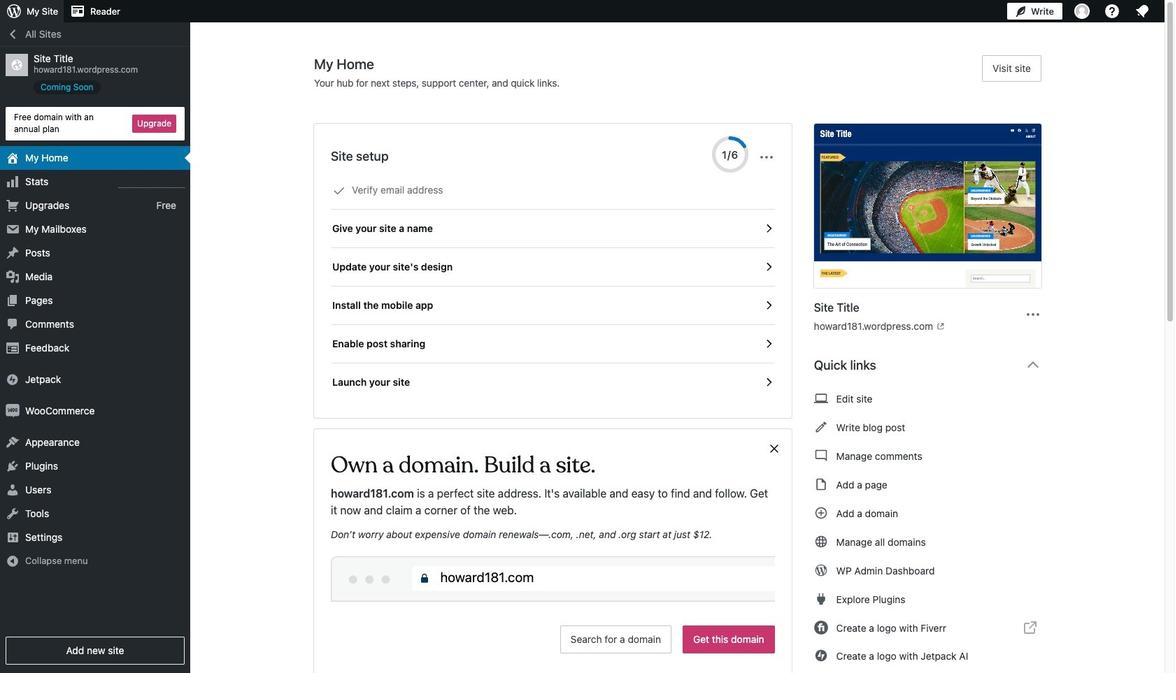 Task type: vqa. For each thing, say whether or not it's contained in the screenshot.
topmost Task enabled image
yes



Task type: describe. For each thing, give the bounding box(es) containing it.
help image
[[1104, 3, 1121, 20]]

insert_drive_file image
[[814, 476, 828, 493]]

3 task enabled image from the top
[[762, 338, 775, 350]]

launchpad checklist element
[[331, 171, 775, 401]]

manage your notifications image
[[1134, 3, 1151, 20]]

1 img image from the top
[[6, 373, 20, 387]]

1 task enabled image from the top
[[762, 261, 775, 273]]

more options for site site title image
[[1025, 306, 1041, 323]]

my profile image
[[1074, 3, 1090, 19]]



Task type: locate. For each thing, give the bounding box(es) containing it.
edit image
[[814, 419, 828, 436]]

1 vertical spatial task enabled image
[[762, 299, 775, 312]]

highest hourly views 0 image
[[118, 179, 185, 188]]

progress bar
[[712, 136, 748, 173]]

dismiss domain name promotion image
[[768, 441, 780, 457]]

2 task enabled image from the top
[[762, 299, 775, 312]]

dismiss settings image
[[758, 149, 775, 166]]

1 vertical spatial img image
[[6, 404, 20, 418]]

1 task enabled image from the top
[[762, 222, 775, 235]]

laptop image
[[814, 390, 828, 407]]

img image
[[6, 373, 20, 387], [6, 404, 20, 418]]

1 vertical spatial task enabled image
[[762, 376, 775, 389]]

mode_comment image
[[814, 448, 828, 464]]

main content
[[314, 55, 1053, 674]]

2 vertical spatial task enabled image
[[762, 338, 775, 350]]

0 vertical spatial img image
[[6, 373, 20, 387]]

task enabled image
[[762, 222, 775, 235], [762, 299, 775, 312], [762, 338, 775, 350]]

0 vertical spatial task enabled image
[[762, 261, 775, 273]]

0 vertical spatial task enabled image
[[762, 222, 775, 235]]

2 img image from the top
[[6, 404, 20, 418]]

2 task enabled image from the top
[[762, 376, 775, 389]]

task enabled image
[[762, 261, 775, 273], [762, 376, 775, 389]]



